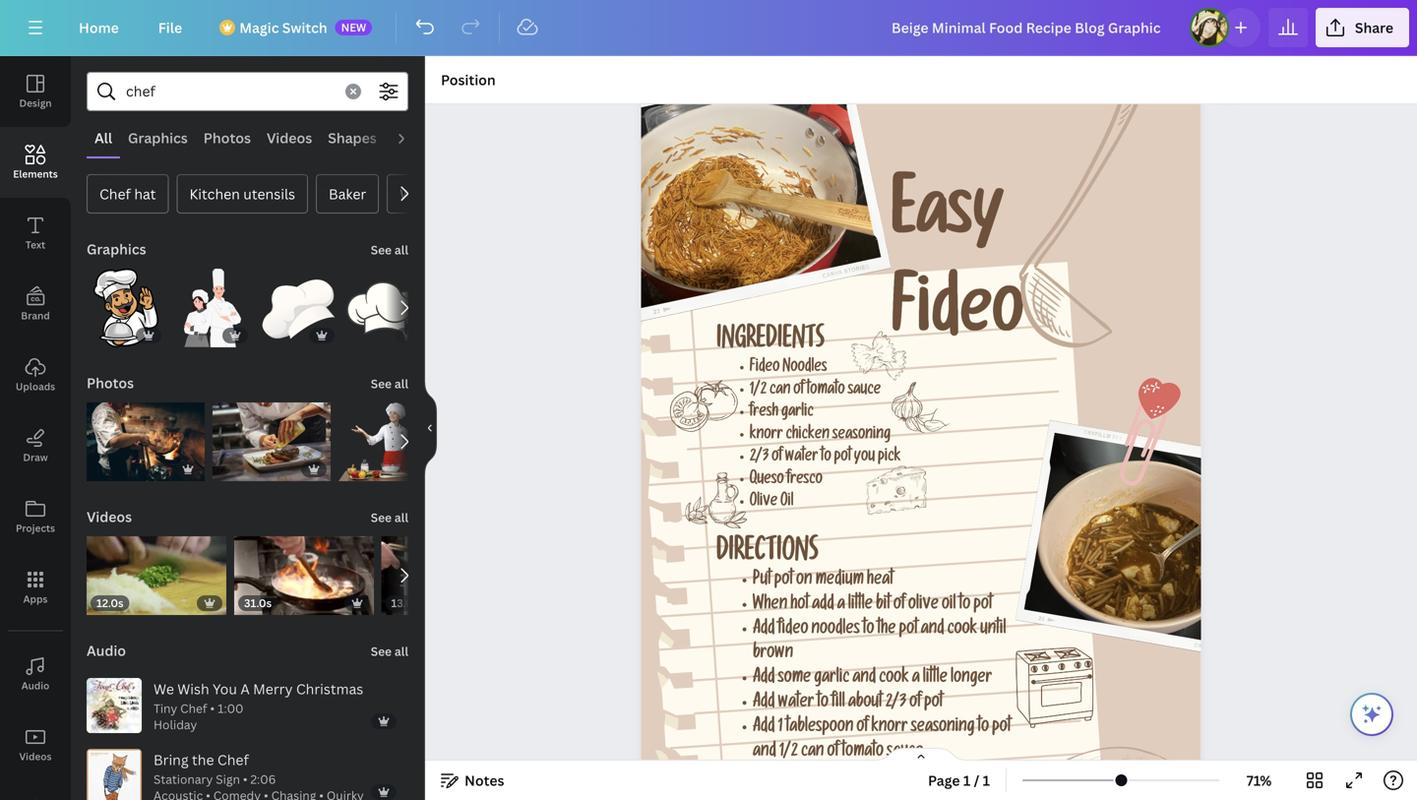 Task type: describe. For each thing, give the bounding box(es) containing it.
baker
[[329, 185, 366, 203]]

directions
[[717, 541, 819, 570]]

you
[[854, 450, 875, 467]]

1 horizontal spatial audio button
[[85, 631, 128, 670]]

seasoning inside put pot on medium heat when hot add a little bit of olive oil to pot add fideo noodles to the pot and cook until brown add some garlic and cook a little longer add water to fill about 2/3 of pot add 1 tablespoon of knorr seasoning to pot and 1/2 can of tomato sauce
[[911, 719, 975, 737]]

we
[[154, 680, 174, 698]]

brand
[[21, 309, 50, 322]]

chicken
[[786, 428, 830, 444]]

1 vertical spatial a
[[912, 670, 920, 688]]

holiday, 60 seconds element
[[154, 700, 244, 733]]

utensils
[[243, 185, 295, 203]]

home link
[[63, 8, 135, 47]]

text button
[[0, 198, 71, 269]]

olive
[[908, 597, 939, 615]]

page 1 / 1
[[928, 771, 990, 790]]

13.0s group
[[381, 536, 521, 615]]

tomato inside fideo noodles 1/2 can of tomato sauce fresh garlic knorr chicken seasoning 2/3 of water to pot you pick queso fresco olive oil
[[807, 383, 845, 400]]

1 horizontal spatial 1
[[963, 771, 971, 790]]

of down about in the right bottom of the page
[[857, 719, 869, 737]]

waiter
[[400, 185, 443, 203]]

2 vertical spatial and
[[753, 744, 776, 762]]

of right bit
[[894, 597, 905, 615]]

knorr inside fideo noodles 1/2 can of tomato sauce fresh garlic knorr chicken seasoning 2/3 of water to pot you pick queso fresco olive oil
[[750, 428, 783, 444]]

Search elements search field
[[126, 73, 334, 110]]

holiday
[[154, 717, 197, 733]]

notes button
[[433, 765, 512, 796]]

of down tablespoon
[[827, 744, 839, 762]]

videos inside the side panel 'tab list'
[[19, 750, 52, 763]]

see all button for graphics
[[369, 229, 410, 269]]

pot down olive
[[899, 621, 918, 639]]

tiny
[[154, 700, 177, 716]]

12.0s group
[[87, 525, 226, 615]]

0 vertical spatial videos button
[[259, 119, 320, 156]]

12.0s
[[96, 595, 124, 610]]

1 horizontal spatial audio
[[87, 641, 126, 660]]

elements button
[[0, 127, 71, 198]]

water inside fideo noodles 1/2 can of tomato sauce fresh garlic knorr chicken seasoning 2/3 of water to pot you pick queso fresco olive oil
[[785, 450, 818, 467]]

ingredients
[[717, 329, 825, 357]]

0 horizontal spatial audio button
[[0, 639, 71, 710]]

sign
[[216, 771, 240, 787]]

noodles
[[783, 360, 827, 377]]

fideo
[[778, 621, 809, 639]]

see for graphics
[[371, 242, 392, 258]]

garlic inside put pot on medium heat when hot add a little bit of olive oil to pot add fideo noodles to the pot and cook until brown add some garlic and cook a little longer add water to fill about 2/3 of pot add 1 tablespoon of knorr seasoning to pot and 1/2 can of tomato sauce
[[814, 670, 850, 688]]

garlic inside fideo noodles 1/2 can of tomato sauce fresh garlic knorr chicken seasoning 2/3 of water to pot you pick queso fresco olive oil
[[781, 405, 814, 422]]

71%
[[1247, 771, 1272, 790]]

queso
[[750, 472, 784, 489]]

pot up until
[[974, 597, 993, 615]]

1/2 inside put pot on medium heat when hot add a little bit of olive oil to pot add fideo noodles to the pot and cook until brown add some garlic and cook a little longer add water to fill about 2/3 of pot add 1 tablespoon of knorr seasoning to pot and 1/2 can of tomato sauce
[[779, 744, 798, 762]]

oil
[[781, 495, 794, 512]]

see all for videos
[[371, 509, 408, 526]]

add
[[812, 597, 834, 615]]

1 vertical spatial little
[[923, 670, 948, 688]]

easy
[[892, 185, 1004, 259]]

all
[[94, 128, 112, 147]]

2 add from the top
[[753, 670, 775, 688]]

1 add from the top
[[753, 621, 775, 639]]

file
[[158, 18, 182, 37]]

shapes button
[[320, 119, 385, 156]]

share button
[[1316, 8, 1409, 47]]

farfalle pasta illustration image
[[851, 331, 907, 380]]

chef hat button
[[87, 174, 169, 214]]

all button
[[87, 119, 120, 156]]

of up queso
[[772, 450, 783, 467]]

the inside put pot on medium heat when hot add a little bit of olive oil to pot add fideo noodles to the pot and cook until brown add some garlic and cook a little longer add water to fill about 2/3 of pot add 1 tablespoon of knorr seasoning to pot and 1/2 can of tomato sauce
[[878, 621, 896, 639]]

waiter button
[[387, 174, 456, 214]]

1 vertical spatial cook
[[879, 670, 909, 688]]

fresco
[[787, 472, 823, 489]]

0 vertical spatial graphics button
[[120, 119, 196, 156]]

1 vertical spatial graphics
[[87, 240, 146, 258]]

tiny chef • 1:00 holiday
[[154, 700, 244, 733]]

put
[[753, 572, 771, 590]]

kitchen utensils button
[[177, 174, 308, 214]]

knorr inside put pot on medium heat when hot add a little bit of olive oil to pot add fideo noodles to the pot and cook until brown add some garlic and cook a little longer add water to fill about 2/3 of pot add 1 tablespoon of knorr seasoning to pot and 1/2 can of tomato sauce
[[872, 719, 908, 737]]

chef hat illustration image
[[260, 269, 339, 347]]

0 vertical spatial a
[[837, 597, 845, 615]]

1 vertical spatial the
[[192, 750, 214, 769]]

projects
[[16, 522, 55, 535]]

brown
[[753, 646, 793, 664]]

pick
[[878, 450, 901, 467]]

fresh
[[750, 405, 779, 422]]

tomato inside put pot on medium heat when hot add a little bit of olive oil to pot add fideo noodles to the pot and cook until brown add some garlic and cook a little longer add water to fill about 2/3 of pot add 1 tablespoon of knorr seasoning to pot and 1/2 can of tomato sauce
[[842, 744, 884, 762]]

see all for photos
[[371, 375, 408, 392]]

1 vertical spatial graphics button
[[85, 229, 148, 269]]

side panel tab list
[[0, 56, 71, 800]]

shapes
[[328, 128, 377, 147]]

switch
[[282, 18, 327, 37]]

kitchen utensils
[[189, 185, 295, 203]]

see all button for audio
[[369, 631, 410, 670]]

1 horizontal spatial videos button
[[85, 497, 134, 536]]

wish
[[177, 680, 209, 698]]

0 vertical spatial little
[[848, 597, 873, 615]]

about
[[848, 695, 883, 713]]

stationary
[[154, 771, 213, 787]]

see all button for photos
[[369, 363, 410, 403]]

uploads
[[16, 380, 55, 393]]

apps
[[23, 592, 48, 606]]

all for photos
[[395, 375, 408, 392]]

stationary sign • 2:06
[[154, 771, 276, 787]]

1:00
[[218, 700, 244, 716]]

gas stove, kitchenware , cooking cartoon doodle. image
[[1016, 646, 1094, 728]]

chef hat icon image
[[346, 269, 425, 347]]

baker button
[[316, 174, 379, 214]]

to inside fideo noodles 1/2 can of tomato sauce fresh garlic knorr chicken seasoning 2/3 of water to pot you pick queso fresco olive oil
[[821, 450, 831, 467]]

magic switch
[[239, 18, 327, 37]]

new
[[341, 20, 366, 34]]

to right oil
[[959, 597, 971, 615]]

fill
[[832, 695, 845, 713]]

tablespoon
[[786, 719, 854, 737]]

0 vertical spatial photos
[[204, 128, 251, 147]]

pot inside fideo noodles 1/2 can of tomato sauce fresh garlic knorr chicken seasoning 2/3 of water to pot you pick queso fresco olive oil
[[834, 450, 851, 467]]

71% button
[[1227, 765, 1291, 796]]

seasoning inside fideo noodles 1/2 can of tomato sauce fresh garlic knorr chicken seasoning 2/3 of water to pot you pick queso fresco olive oil
[[833, 428, 891, 444]]

heat
[[867, 572, 894, 590]]

all for videos
[[395, 509, 408, 526]]

chef in restaurant image
[[212, 403, 330, 481]]

to down longer
[[978, 719, 989, 737]]

2 horizontal spatial and
[[921, 621, 945, 639]]

can inside put pot on medium heat when hot add a little bit of olive oil to pot add fideo noodles to the pot and cook until brown add some garlic and cook a little longer add water to fill about 2/3 of pot add 1 tablespoon of knorr seasoning to pot and 1/2 can of tomato sauce
[[801, 744, 824, 762]]

1 vertical spatial videos
[[87, 507, 132, 526]]

draw
[[23, 451, 48, 464]]

medium
[[816, 572, 864, 590]]

chef cooking in the kitchen image
[[87, 403, 205, 481]]

some
[[778, 670, 811, 688]]

chef hat
[[99, 185, 156, 203]]

chef inside tiny chef • 1:00 holiday
[[180, 700, 207, 716]]

olive
[[750, 495, 778, 512]]



Task type: locate. For each thing, give the bounding box(es) containing it.
to
[[821, 450, 831, 467], [959, 597, 971, 615], [863, 621, 875, 639], [817, 695, 829, 713], [978, 719, 989, 737]]

0 vertical spatial audio
[[392, 128, 432, 147]]

cook
[[948, 621, 977, 639], [879, 670, 909, 688]]

and
[[921, 621, 945, 639], [853, 670, 876, 688], [753, 744, 776, 762]]

0 vertical spatial fideo
[[892, 283, 1024, 357]]

2 horizontal spatial videos
[[267, 128, 312, 147]]

1 horizontal spatial sauce
[[887, 744, 923, 762]]

2/3
[[750, 450, 769, 467], [886, 695, 907, 713]]

little left bit
[[848, 597, 873, 615]]

1 vertical spatial 1/2
[[779, 744, 798, 762]]

1 vertical spatial sauce
[[887, 744, 923, 762]]

videos button
[[259, 119, 320, 156], [85, 497, 134, 536], [0, 710, 71, 780]]

a right add
[[837, 597, 845, 615]]

canva assistant image
[[1360, 703, 1384, 726]]

little left longer
[[923, 670, 948, 688]]

1 horizontal spatial garlic
[[814, 670, 850, 688]]

4 see from the top
[[371, 643, 392, 659]]

see all button down 13.0s
[[369, 631, 410, 670]]

0 horizontal spatial can
[[770, 383, 791, 400]]

1 horizontal spatial little
[[923, 670, 948, 688]]

0 horizontal spatial chef
[[99, 185, 131, 203]]

graphics right all
[[128, 128, 188, 147]]

on
[[796, 572, 813, 590]]

1 vertical spatial videos button
[[85, 497, 134, 536]]

all for audio
[[395, 643, 408, 659]]

garlic up chicken
[[781, 405, 814, 422]]

see for audio
[[371, 643, 392, 659]]

2:06
[[250, 771, 276, 787]]

see all button for videos
[[369, 497, 410, 536]]

13.0s
[[391, 595, 418, 610]]

put pot on medium heat when hot add a little bit of olive oil to pot add fideo noodles to the pot and cook until brown add some garlic and cook a little longer add water to fill about 2/3 of pot add 1 tablespoon of knorr seasoning to pot and 1/2 can of tomato sauce
[[753, 572, 1011, 762]]

file button
[[142, 8, 198, 47]]

can up fresh
[[770, 383, 791, 400]]

acoustic, comedy, chasing, quirky, 126 seconds element
[[154, 771, 364, 800]]

pot left gas stove, kitchenware , cooking cartoon doodle. image
[[992, 719, 1011, 737]]

2 horizontal spatial videos button
[[259, 119, 320, 156]]

graphics button right all
[[120, 119, 196, 156]]

all left the hide image on the left of page
[[395, 375, 408, 392]]

1 horizontal spatial can
[[801, 744, 824, 762]]

professional chef standing. image
[[173, 269, 252, 347]]

0 horizontal spatial sauce
[[848, 383, 881, 400]]

see for photos
[[371, 375, 392, 392]]

2 see all button from the top
[[369, 363, 410, 403]]

oil
[[942, 597, 956, 615]]

3 see from the top
[[371, 509, 392, 526]]

share
[[1355, 18, 1394, 37]]

1 horizontal spatial seasoning
[[911, 719, 975, 737]]

group
[[87, 257, 165, 347], [173, 257, 252, 347], [260, 257, 339, 347], [346, 269, 425, 347], [87, 391, 205, 481], [212, 391, 330, 481], [338, 403, 446, 481]]

audio down apps
[[21, 679, 50, 692]]

0 horizontal spatial little
[[848, 597, 873, 615]]

1 horizontal spatial videos
[[87, 507, 132, 526]]

water inside put pot on medium heat when hot add a little bit of olive oil to pot add fideo noodles to the pot and cook until brown add some garlic and cook a little longer add water to fill about 2/3 of pot add 1 tablespoon of knorr seasoning to pot and 1/2 can of tomato sauce
[[778, 695, 814, 713]]

photos button
[[196, 119, 259, 156], [85, 363, 136, 403]]

4 see all button from the top
[[369, 631, 410, 670]]

1 vertical spatial water
[[778, 695, 814, 713]]

chef left hat
[[99, 185, 131, 203]]

see down female chef cooking isolated image
[[371, 509, 392, 526]]

see all for audio
[[371, 643, 408, 659]]

0 horizontal spatial photos
[[87, 374, 134, 392]]

• inside tiny chef • 1:00 holiday
[[210, 700, 215, 716]]

pot left you
[[834, 450, 851, 467]]

tomato down about in the right bottom of the page
[[842, 744, 884, 762]]

audio inside the side panel 'tab list'
[[21, 679, 50, 692]]

2 all from the top
[[395, 375, 408, 392]]

1 vertical spatial seasoning
[[911, 719, 975, 737]]

brand button
[[0, 269, 71, 340]]

Design title text field
[[876, 8, 1182, 47]]

0 vertical spatial graphics
[[128, 128, 188, 147]]

chef
[[99, 185, 131, 203], [180, 700, 207, 716], [217, 750, 249, 769]]

page
[[928, 771, 960, 790]]

water down some
[[778, 695, 814, 713]]

1 vertical spatial 2/3
[[886, 695, 907, 713]]

of right about in the right bottom of the page
[[910, 695, 921, 713]]

1/2 inside fideo noodles 1/2 can of tomato sauce fresh garlic knorr chicken seasoning 2/3 of water to pot you pick queso fresco olive oil
[[750, 383, 767, 400]]

1
[[778, 719, 783, 737], [963, 771, 971, 790], [983, 771, 990, 790]]

chef down wish
[[180, 700, 207, 716]]

garlic up fill
[[814, 670, 850, 688]]

and down brown
[[753, 744, 776, 762]]

pot left "on"
[[774, 572, 793, 590]]

longer
[[951, 670, 992, 688]]

2 horizontal spatial 1
[[983, 771, 990, 790]]

2 see all from the top
[[371, 375, 408, 392]]

0 horizontal spatial 1/2
[[750, 383, 767, 400]]

can
[[770, 383, 791, 400], [801, 744, 824, 762]]

see all for graphics
[[371, 242, 408, 258]]

3 see all from the top
[[371, 509, 408, 526]]

0 horizontal spatial audio
[[21, 679, 50, 692]]

noodles
[[812, 621, 860, 639]]

1 horizontal spatial 1/2
[[779, 744, 798, 762]]

chef up the sign
[[217, 750, 249, 769]]

the up stationary sign • 2:06
[[192, 750, 214, 769]]

fideo for fideo
[[892, 283, 1024, 357]]

see all up female chef cooking isolated image
[[371, 375, 408, 392]]

0 vertical spatial chef
[[99, 185, 131, 203]]

videos
[[267, 128, 312, 147], [87, 507, 132, 526], [19, 750, 52, 763]]

chef inside 'button'
[[99, 185, 131, 203]]

1/2 up fresh
[[750, 383, 767, 400]]

photos button right uploads
[[85, 363, 136, 403]]

31.0s group
[[234, 525, 374, 615]]

1 inside put pot on medium heat when hot add a little bit of olive oil to pot add fideo noodles to the pot and cook until brown add some garlic and cook a little longer add water to fill about 2/3 of pot add 1 tablespoon of knorr seasoning to pot and 1/2 can of tomato sauce
[[778, 719, 783, 737]]

4 see all from the top
[[371, 643, 408, 659]]

we wish you a merry christmas
[[154, 680, 363, 698]]

seasoning up you
[[833, 428, 891, 444]]

see
[[371, 242, 392, 258], [371, 375, 392, 392], [371, 509, 392, 526], [371, 643, 392, 659]]

1 vertical spatial photos button
[[85, 363, 136, 403]]

0 vertical spatial seasoning
[[833, 428, 891, 444]]

all down waiter button
[[395, 242, 408, 258]]

1 horizontal spatial 2/3
[[886, 695, 907, 713]]

0 vertical spatial cook
[[948, 621, 977, 639]]

see for videos
[[371, 509, 392, 526]]

1 vertical spatial fideo
[[750, 360, 780, 377]]

all down 13.0s
[[395, 643, 408, 659]]

hide image
[[424, 381, 437, 475]]

christmas
[[296, 680, 363, 698]]

cook down oil
[[948, 621, 977, 639]]

home
[[79, 18, 119, 37]]

knorr down fresh
[[750, 428, 783, 444]]

female chef cooking isolated image
[[338, 403, 446, 481]]

2 vertical spatial videos button
[[0, 710, 71, 780]]

photos down the search elements search box
[[204, 128, 251, 147]]

hat
[[134, 185, 156, 203]]

pot
[[834, 450, 851, 467], [774, 572, 793, 590], [974, 597, 993, 615], [899, 621, 918, 639], [924, 695, 943, 713], [992, 719, 1011, 737]]

photos up the chef cooking in the kitchen image
[[87, 374, 134, 392]]

2 horizontal spatial audio button
[[385, 119, 440, 156]]

main menu bar
[[0, 0, 1417, 56]]

2 see from the top
[[371, 375, 392, 392]]

to down chicken
[[821, 450, 831, 467]]

bring the chef
[[154, 750, 249, 769]]

projects button
[[0, 481, 71, 552]]

1 horizontal spatial fideo
[[892, 283, 1024, 357]]

0 horizontal spatial a
[[837, 597, 845, 615]]

2 horizontal spatial chef
[[217, 750, 249, 769]]

draw button
[[0, 410, 71, 481]]

to left fill
[[817, 695, 829, 713]]

1 vertical spatial garlic
[[814, 670, 850, 688]]

see up the chef hat icon
[[371, 242, 392, 258]]

to right noodles
[[863, 621, 875, 639]]

• left 1:00 at the left
[[210, 700, 215, 716]]

a left longer
[[912, 670, 920, 688]]

tomato down the noodles
[[807, 383, 845, 400]]

uploads button
[[0, 340, 71, 410]]

1 all from the top
[[395, 242, 408, 258]]

laddle icon image
[[955, 48, 1263, 371]]

0 horizontal spatial 2/3
[[750, 450, 769, 467]]

0 horizontal spatial the
[[192, 750, 214, 769]]

0 horizontal spatial garlic
[[781, 405, 814, 422]]

0 horizontal spatial videos
[[19, 750, 52, 763]]

the down bit
[[878, 621, 896, 639]]

when
[[753, 597, 788, 615]]

1 horizontal spatial a
[[912, 670, 920, 688]]

all for graphics
[[395, 242, 408, 258]]

water
[[785, 450, 818, 467], [778, 695, 814, 713]]

0 horizontal spatial fideo
[[750, 360, 780, 377]]

kitchen
[[189, 185, 240, 203]]

• for sign
[[243, 771, 248, 787]]

bring
[[154, 750, 189, 769]]

0 horizontal spatial cook
[[879, 670, 909, 688]]

0 vertical spatial 2/3
[[750, 450, 769, 467]]

1 horizontal spatial photos button
[[196, 119, 259, 156]]

0 vertical spatial sauce
[[848, 383, 881, 400]]

0 vertical spatial and
[[921, 621, 945, 639]]

3 all from the top
[[395, 509, 408, 526]]

sauce inside put pot on medium heat when hot add a little bit of olive oil to pot add fideo noodles to the pot and cook until brown add some garlic and cook a little longer add water to fill about 2/3 of pot add 1 tablespoon of knorr seasoning to pot and 1/2 can of tomato sauce
[[887, 744, 923, 762]]

hot
[[791, 597, 809, 615]]

1 left the /
[[963, 771, 971, 790]]

pot up show pages image at the right bottom of the page
[[924, 695, 943, 713]]

3 add from the top
[[753, 695, 775, 713]]

seasoning
[[833, 428, 891, 444], [911, 719, 975, 737]]

see all button down female chef cooking isolated image
[[369, 497, 410, 536]]

graphics down chef hat 'button'
[[87, 240, 146, 258]]

a
[[837, 597, 845, 615], [912, 670, 920, 688]]

/
[[974, 771, 980, 790]]

of
[[794, 383, 804, 400], [772, 450, 783, 467], [894, 597, 905, 615], [910, 695, 921, 713], [857, 719, 869, 737], [827, 744, 839, 762]]

merry
[[253, 680, 293, 698]]

graphics button
[[120, 119, 196, 156], [85, 229, 148, 269]]

0 vertical spatial videos
[[267, 128, 312, 147]]

fideo for fideo noodles 1/2 can of tomato sauce fresh garlic knorr chicken seasoning 2/3 of water to pot you pick queso fresco olive oil
[[750, 360, 780, 377]]

see all button down waiter
[[369, 229, 410, 269]]

2/3 right about in the right bottom of the page
[[886, 695, 907, 713]]

audio button down apps
[[0, 639, 71, 710]]

1 right the /
[[983, 771, 990, 790]]

cook up about in the right bottom of the page
[[879, 670, 909, 688]]

notes
[[465, 771, 504, 790]]

2 horizontal spatial audio
[[392, 128, 432, 147]]

1 vertical spatial tomato
[[842, 744, 884, 762]]

position
[[441, 70, 496, 89]]

and down olive
[[921, 621, 945, 639]]

0 vertical spatial can
[[770, 383, 791, 400]]

see all button left the hide image on the left of page
[[369, 363, 410, 403]]

1/2 down tablespoon
[[779, 744, 798, 762]]

audio button up waiter button
[[385, 119, 440, 156]]

elements
[[13, 167, 58, 181]]

1 vertical spatial audio
[[87, 641, 126, 660]]

photos button down the search elements search box
[[196, 119, 259, 156]]

graphics button down chef hat 'button'
[[85, 229, 148, 269]]

audio down 12.0s
[[87, 641, 126, 660]]

knorr
[[750, 428, 783, 444], [872, 719, 908, 737]]

olive oil hand drawn image
[[686, 472, 748, 528]]

all down female chef cooking isolated image
[[395, 509, 408, 526]]

1 horizontal spatial photos
[[204, 128, 251, 147]]

see all
[[371, 242, 408, 258], [371, 375, 408, 392], [371, 509, 408, 526], [371, 643, 408, 659]]

magic
[[239, 18, 279, 37]]

31.0s
[[244, 595, 271, 610]]

little
[[848, 597, 873, 615], [923, 670, 948, 688]]

1 horizontal spatial knorr
[[872, 719, 908, 737]]

sauce inside fideo noodles 1/2 can of tomato sauce fresh garlic knorr chicken seasoning 2/3 of water to pot you pick queso fresco olive oil
[[848, 383, 881, 400]]

0 vertical spatial photos button
[[196, 119, 259, 156]]

4 add from the top
[[753, 719, 775, 737]]

1 see all from the top
[[371, 242, 408, 258]]

1 horizontal spatial cook
[[948, 621, 977, 639]]

design button
[[0, 56, 71, 127]]

0 vertical spatial tomato
[[807, 383, 845, 400]]

0 horizontal spatial seasoning
[[833, 428, 891, 444]]

0 horizontal spatial knorr
[[750, 428, 783, 444]]

1 vertical spatial photos
[[87, 374, 134, 392]]

bit
[[876, 597, 891, 615]]

fideo inside fideo noodles 1/2 can of tomato sauce fresh garlic knorr chicken seasoning 2/3 of water to pot you pick queso fresco olive oil
[[750, 360, 780, 377]]

2 vertical spatial audio
[[21, 679, 50, 692]]

2/3 up queso
[[750, 450, 769, 467]]

water up fresco
[[785, 450, 818, 467]]

1 see all button from the top
[[369, 229, 410, 269]]

see all down 13.0s
[[371, 643, 408, 659]]

1 see from the top
[[371, 242, 392, 258]]

chef kitchen image
[[87, 269, 165, 347]]

graphics
[[128, 128, 188, 147], [87, 240, 146, 258]]

2 vertical spatial videos
[[19, 750, 52, 763]]

2 vertical spatial chef
[[217, 750, 249, 769]]

0 horizontal spatial videos button
[[0, 710, 71, 780]]

1 vertical spatial •
[[243, 771, 248, 787]]

see down 13.0s
[[371, 643, 392, 659]]

• inside acoustic, comedy, chasing, quirky, 126 seconds element
[[243, 771, 248, 787]]

1 left tablespoon
[[778, 719, 783, 737]]

0 horizontal spatial and
[[753, 744, 776, 762]]

audio up waiter button
[[392, 128, 432, 147]]

see up female chef cooking isolated image
[[371, 375, 392, 392]]

and up about in the right bottom of the page
[[853, 670, 876, 688]]

0 vertical spatial the
[[878, 621, 896, 639]]

can inside fideo noodles 1/2 can of tomato sauce fresh garlic knorr chicken seasoning 2/3 of water to pot you pick queso fresco olive oil
[[770, 383, 791, 400]]

can down tablespoon
[[801, 744, 824, 762]]

1 vertical spatial can
[[801, 744, 824, 762]]

1 vertical spatial chef
[[180, 700, 207, 716]]

0 horizontal spatial •
[[210, 700, 215, 716]]

1 horizontal spatial the
[[878, 621, 896, 639]]

1 vertical spatial knorr
[[872, 719, 908, 737]]

2/3 inside fideo noodles 1/2 can of tomato sauce fresh garlic knorr chicken seasoning 2/3 of water to pot you pick queso fresco olive oil
[[750, 450, 769, 467]]

audio button down 12.0s
[[85, 631, 128, 670]]

0 horizontal spatial 1
[[778, 719, 783, 737]]

seasoning up show pages image at the right bottom of the page
[[911, 719, 975, 737]]

show pages image
[[874, 747, 968, 763]]

audio
[[392, 128, 432, 147], [87, 641, 126, 660], [21, 679, 50, 692]]

fideo noodles 1/2 can of tomato sauce fresh garlic knorr chicken seasoning 2/3 of water to pot you pick queso fresco olive oil
[[750, 360, 901, 512]]

text
[[25, 238, 45, 251]]

0 vertical spatial garlic
[[781, 405, 814, 422]]

0 vertical spatial 1/2
[[750, 383, 767, 400]]

1 horizontal spatial and
[[853, 670, 876, 688]]

knorr down about in the right bottom of the page
[[872, 719, 908, 737]]

until
[[980, 621, 1006, 639]]

see all up the chef hat icon
[[371, 242, 408, 258]]

design
[[19, 96, 52, 110]]

position button
[[433, 64, 504, 95]]

4 all from the top
[[395, 643, 408, 659]]

apps button
[[0, 552, 71, 623]]

• right the sign
[[243, 771, 248, 787]]

you
[[213, 680, 237, 698]]

see all down female chef cooking isolated image
[[371, 509, 408, 526]]

0 horizontal spatial photos button
[[85, 363, 136, 403]]

a
[[240, 680, 250, 698]]

0 vertical spatial knorr
[[750, 428, 783, 444]]

• for chef
[[210, 700, 215, 716]]

of down the noodles
[[794, 383, 804, 400]]

0 vertical spatial water
[[785, 450, 818, 467]]

1 vertical spatial and
[[853, 670, 876, 688]]

2/3 inside put pot on medium heat when hot add a little bit of olive oil to pot add fideo noodles to the pot and cook until brown add some garlic and cook a little longer add water to fill about 2/3 of pot add 1 tablespoon of knorr seasoning to pot and 1/2 can of tomato sauce
[[886, 695, 907, 713]]

the
[[878, 621, 896, 639], [192, 750, 214, 769]]

1 horizontal spatial •
[[243, 771, 248, 787]]

3 see all button from the top
[[369, 497, 410, 536]]



Task type: vqa. For each thing, say whether or not it's contained in the screenshot.
the fresh
yes



